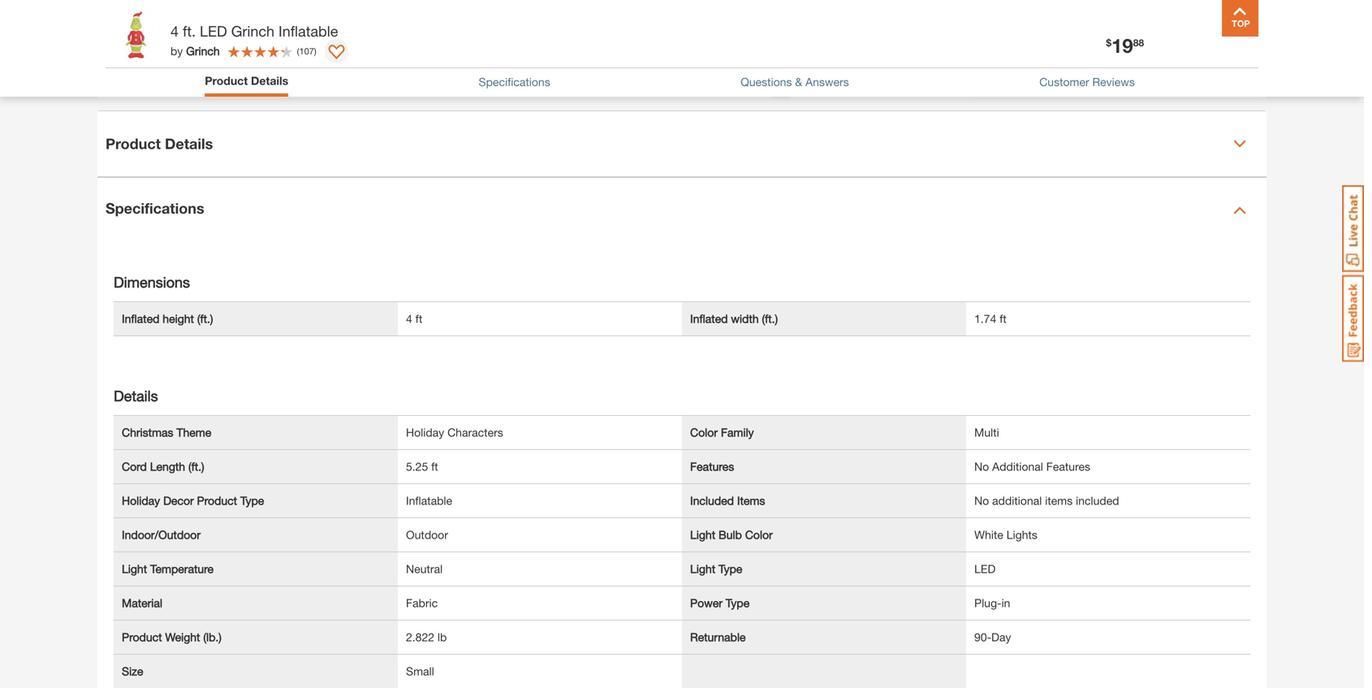 Task type: describe. For each thing, give the bounding box(es) containing it.
returns
[[922, 53, 977, 71]]

holiday for holiday characters
[[406, 426, 445, 439]]

display image
[[329, 45, 345, 61]]

of
[[997, 75, 1007, 88]]

included
[[691, 494, 734, 507]]

additional
[[993, 494, 1043, 507]]

items
[[738, 494, 766, 507]]

by grinch
[[171, 44, 220, 58]]

outdoor
[[406, 528, 448, 541]]

(
[[297, 46, 299, 56]]

cord length (ft.)
[[122, 460, 204, 473]]

4 for 4 ft
[[406, 312, 413, 325]]

type for fabric
[[726, 596, 750, 610]]

(lb.)
[[203, 630, 222, 644]]

2 vertical spatial details
[[114, 387, 158, 404]]

19
[[1112, 34, 1134, 57]]

lights
[[1007, 528, 1038, 541]]

1 vertical spatial color
[[746, 528, 773, 541]]

ft for 1.74 ft
[[1000, 312, 1007, 325]]

white lights
[[975, 528, 1038, 541]]

family
[[721, 426, 754, 439]]

fabric
[[406, 596, 438, 610]]

(ft.) for inflated height (ft.)
[[197, 312, 213, 325]]

dimensions
[[114, 273, 190, 291]]

inflated for inflated height (ft.)
[[122, 312, 160, 325]]

included
[[1076, 494, 1120, 507]]

theme
[[177, 426, 211, 439]]

0 vertical spatial product details
[[205, 74, 289, 87]]

christmas theme
[[122, 426, 211, 439]]

holiday characters
[[406, 426, 504, 439]]

color family
[[691, 426, 754, 439]]

questions
[[741, 75, 792, 88]]

neutral
[[406, 562, 443, 575]]

light temperature
[[122, 562, 214, 575]]

ft for 5.25 ft
[[432, 460, 438, 473]]

holiday decor product type
[[122, 494, 264, 507]]

temperature
[[150, 562, 214, 575]]

small
[[406, 664, 434, 678]]

5.25 ft
[[406, 460, 438, 473]]

characters
[[448, 426, 504, 439]]

weight
[[165, 630, 200, 644]]

free
[[836, 53, 867, 71]]

1.74
[[975, 312, 997, 325]]

included items
[[691, 494, 766, 507]]

product image image
[[110, 8, 162, 61]]

indoor/outdoor
[[122, 528, 201, 541]]

$ 19 88
[[1107, 34, 1145, 57]]

additional
[[993, 460, 1044, 473]]

(ft.) for cord length (ft.)
[[188, 460, 204, 473]]

returnable
[[691, 630, 746, 644]]

within
[[919, 75, 949, 88]]

policy
[[1131, 75, 1162, 88]]

this
[[873, 75, 891, 88]]

88
[[1134, 37, 1145, 48]]

0 horizontal spatial led
[[200, 22, 227, 40]]

answers
[[806, 75, 850, 88]]

0 vertical spatial inflatable
[[279, 22, 338, 40]]

1.74 ft
[[975, 312, 1007, 325]]

size
[[122, 664, 143, 678]]

power type
[[691, 596, 750, 610]]

2.822 lb
[[406, 630, 447, 644]]

height
[[163, 312, 194, 325]]

1 horizontal spatial inflatable
[[406, 494, 453, 507]]

inflated height (ft.)
[[122, 312, 213, 325]]

ft.
[[183, 22, 196, 40]]

0 vertical spatial type
[[240, 494, 264, 507]]

cord
[[122, 460, 147, 473]]

plug-in
[[975, 596, 1011, 610]]

print button
[[706, 60, 759, 84]]

light type
[[691, 562, 743, 575]]

( 107 )
[[297, 46, 317, 56]]

power
[[691, 596, 723, 610]]

live chat image
[[1343, 185, 1365, 272]]

free & easy returns in store or online
[[836, 53, 1103, 71]]

2 return from the left
[[1094, 75, 1128, 88]]

& for questions
[[796, 75, 803, 88]]

decor
[[163, 494, 194, 507]]



Task type: vqa. For each thing, say whether or not it's contained in the screenshot.


Task type: locate. For each thing, give the bounding box(es) containing it.
0 horizontal spatial details
[[114, 387, 158, 404]]

2 horizontal spatial details
[[251, 74, 289, 87]]

1 horizontal spatial specifications
[[479, 75, 551, 88]]

light up the material
[[122, 562, 147, 575]]

& for free
[[871, 53, 881, 71]]

1 horizontal spatial led
[[975, 562, 996, 575]]

customer reviews button
[[1040, 73, 1136, 90], [1040, 73, 1136, 90]]

color left family
[[691, 426, 718, 439]]

length
[[150, 460, 185, 473]]

1 horizontal spatial return
[[1094, 75, 1128, 88]]

holiday up 5.25 ft at the left of the page
[[406, 426, 445, 439]]

read
[[1064, 75, 1091, 88]]

inflated left 'width'
[[691, 312, 728, 325]]

4 ft. led grinch inflatable
[[171, 22, 338, 40]]

0 vertical spatial 4
[[171, 22, 179, 40]]

share button
[[639, 60, 699, 84]]

107
[[299, 46, 314, 56]]

print
[[732, 62, 759, 77]]

1 horizontal spatial grinch
[[231, 22, 275, 40]]

color
[[691, 426, 718, 439], [746, 528, 773, 541]]

inflatable
[[279, 22, 338, 40], [406, 494, 453, 507]]

1 vertical spatial specifications
[[106, 199, 204, 217]]

0 vertical spatial led
[[200, 22, 227, 40]]

product weight (lb.)
[[122, 630, 222, 644]]

inflated left height
[[122, 312, 160, 325]]

1 no from the top
[[975, 460, 990, 473]]

1 horizontal spatial details
[[165, 135, 213, 152]]

by
[[171, 44, 183, 58]]

(ft.) right 'width'
[[762, 312, 778, 325]]

1 horizontal spatial inflated
[[691, 312, 728, 325]]

items
[[1046, 494, 1073, 507]]

led up plug-
[[975, 562, 996, 575]]

0 horizontal spatial specifications
[[106, 199, 204, 217]]

4 for 4 ft. led grinch inflatable
[[171, 22, 179, 40]]

0 vertical spatial specifications
[[479, 75, 551, 88]]

no additional features
[[975, 460, 1091, 473]]

1 vertical spatial details
[[165, 135, 213, 152]]

christmas
[[122, 426, 173, 439]]

light bulb color
[[691, 528, 773, 541]]

questions & answers
[[741, 75, 850, 88]]

1 vertical spatial type
[[719, 562, 743, 575]]

(ft.)
[[197, 312, 213, 325], [762, 312, 778, 325], [188, 460, 204, 473]]

1 horizontal spatial ft
[[432, 460, 438, 473]]

item
[[894, 75, 916, 88]]

purchase.
[[1010, 75, 1060, 88]]

inflatable up outdoor
[[406, 494, 453, 507]]

product details button
[[205, 72, 289, 93], [205, 72, 289, 89], [97, 111, 1267, 176]]

0 vertical spatial holiday
[[406, 426, 445, 439]]

$
[[1107, 37, 1112, 48]]

led right ft.
[[200, 22, 227, 40]]

online
[[1059, 53, 1103, 71]]

light left bulb in the right of the page
[[691, 528, 716, 541]]

1 horizontal spatial features
[[1047, 460, 1091, 473]]

of purchase.
[[997, 75, 1060, 88]]

type down bulb in the right of the page
[[719, 562, 743, 575]]

details
[[251, 74, 289, 87], [165, 135, 213, 152], [114, 387, 158, 404]]

0 horizontal spatial ft
[[416, 312, 423, 325]]

white
[[975, 528, 1004, 541]]

inflated for inflated width (ft.)
[[691, 312, 728, 325]]

& up this
[[871, 53, 881, 71]]

no for no additional items included
[[975, 494, 990, 507]]

product
[[205, 74, 248, 87], [106, 135, 161, 152], [197, 494, 237, 507], [122, 630, 162, 644]]

in
[[1002, 596, 1011, 610]]

0 horizontal spatial inflatable
[[279, 22, 338, 40]]

reviews
[[1093, 75, 1136, 88]]

1 horizontal spatial 4
[[406, 312, 413, 325]]

2 vertical spatial type
[[726, 596, 750, 610]]

(ft.) for inflated width (ft.)
[[762, 312, 778, 325]]

1 vertical spatial inflatable
[[406, 494, 453, 507]]

feedback link image
[[1343, 275, 1365, 362]]

2 horizontal spatial ft
[[1000, 312, 1007, 325]]

0 horizontal spatial inflated
[[122, 312, 160, 325]]

1 vertical spatial &
[[796, 75, 803, 88]]

holiday for holiday decor product type
[[122, 494, 160, 507]]

1 horizontal spatial holiday
[[406, 426, 445, 439]]

90-day
[[975, 630, 1012, 644]]

0 vertical spatial details
[[251, 74, 289, 87]]

0 horizontal spatial &
[[796, 75, 803, 88]]

0 horizontal spatial return
[[836, 75, 870, 88]]

no for no additional features
[[975, 460, 990, 473]]

1 vertical spatial grinch
[[186, 44, 220, 58]]

store
[[999, 53, 1036, 71]]

)
[[314, 46, 317, 56]]

return this item within
[[836, 75, 952, 88]]

0 vertical spatial &
[[871, 53, 881, 71]]

icon image
[[798, 60, 824, 81]]

return
[[836, 75, 870, 88], [1094, 75, 1128, 88]]

read return policy
[[1064, 75, 1162, 88]]

width
[[731, 312, 759, 325]]

4 ft
[[406, 312, 423, 325]]

1 inflated from the left
[[122, 312, 160, 325]]

type right power
[[726, 596, 750, 610]]

return right read
[[1094, 75, 1128, 88]]

material
[[122, 596, 163, 610]]

easy
[[885, 53, 918, 71]]

multi
[[975, 426, 1000, 439]]

light for light temperature
[[122, 562, 147, 575]]

0 horizontal spatial color
[[691, 426, 718, 439]]

holiday down 'cord' on the bottom
[[122, 494, 160, 507]]

lb
[[438, 630, 447, 644]]

ft for 4 ft
[[416, 312, 423, 325]]

features up items at right
[[1047, 460, 1091, 473]]

& left answers
[[796, 75, 803, 88]]

share
[[665, 62, 699, 77]]

1 horizontal spatial &
[[871, 53, 881, 71]]

light for light type
[[691, 562, 716, 575]]

0 vertical spatial grinch
[[231, 22, 275, 40]]

2 features from the left
[[1047, 460, 1091, 473]]

type right decor on the bottom
[[240, 494, 264, 507]]

or
[[1040, 53, 1055, 71]]

no
[[975, 460, 990, 473], [975, 494, 990, 507]]

1 features from the left
[[691, 460, 735, 473]]

plug-
[[975, 596, 1002, 610]]

1 vertical spatial product details
[[106, 135, 213, 152]]

in
[[981, 53, 994, 71]]

caret image
[[1234, 204, 1247, 217]]

0 horizontal spatial 4
[[171, 22, 179, 40]]

0 horizontal spatial holiday
[[122, 494, 160, 507]]

day
[[992, 630, 1012, 644]]

customer
[[1040, 75, 1090, 88]]

questions & answers button
[[741, 73, 850, 90], [741, 73, 850, 90]]

1 return from the left
[[836, 75, 870, 88]]

1 horizontal spatial color
[[746, 528, 773, 541]]

0 horizontal spatial features
[[691, 460, 735, 473]]

0 horizontal spatial grinch
[[186, 44, 220, 58]]

color right bulb in the right of the page
[[746, 528, 773, 541]]

no up white
[[975, 494, 990, 507]]

ft
[[416, 312, 423, 325], [1000, 312, 1007, 325], [432, 460, 438, 473]]

1 vertical spatial 4
[[406, 312, 413, 325]]

light up power
[[691, 562, 716, 575]]

(ft.) right length on the bottom of the page
[[188, 460, 204, 473]]

return down the free
[[836, 75, 870, 88]]

2 inflated from the left
[[691, 312, 728, 325]]

0 vertical spatial no
[[975, 460, 990, 473]]

90-
[[975, 630, 992, 644]]

&
[[871, 53, 881, 71], [796, 75, 803, 88]]

light
[[691, 528, 716, 541], [122, 562, 147, 575], [691, 562, 716, 575]]

light for light bulb color
[[691, 528, 716, 541]]

specifications
[[479, 75, 551, 88], [106, 199, 204, 217]]

holiday
[[406, 426, 445, 439], [122, 494, 160, 507]]

grinch
[[231, 22, 275, 40], [186, 44, 220, 58]]

bulb
[[719, 528, 742, 541]]

read return policy link
[[1064, 73, 1162, 90]]

top button
[[1223, 0, 1259, 37]]

inflatable up ( 107 )
[[279, 22, 338, 40]]

1 vertical spatial holiday
[[122, 494, 160, 507]]

(ft.) right height
[[197, 312, 213, 325]]

1 vertical spatial no
[[975, 494, 990, 507]]

inflated
[[122, 312, 160, 325], [691, 312, 728, 325]]

type for neutral
[[719, 562, 743, 575]]

2.822
[[406, 630, 435, 644]]

no additional items included
[[975, 494, 1120, 507]]

inflated width (ft.)
[[691, 312, 778, 325]]

0 vertical spatial color
[[691, 426, 718, 439]]

type
[[240, 494, 264, 507], [719, 562, 743, 575], [726, 596, 750, 610]]

no down multi
[[975, 460, 990, 473]]

caret image
[[1234, 137, 1247, 150]]

2 no from the top
[[975, 494, 990, 507]]

customer reviews
[[1040, 75, 1136, 88]]

features up the included
[[691, 460, 735, 473]]

1 vertical spatial led
[[975, 562, 996, 575]]

5.25
[[406, 460, 428, 473]]



